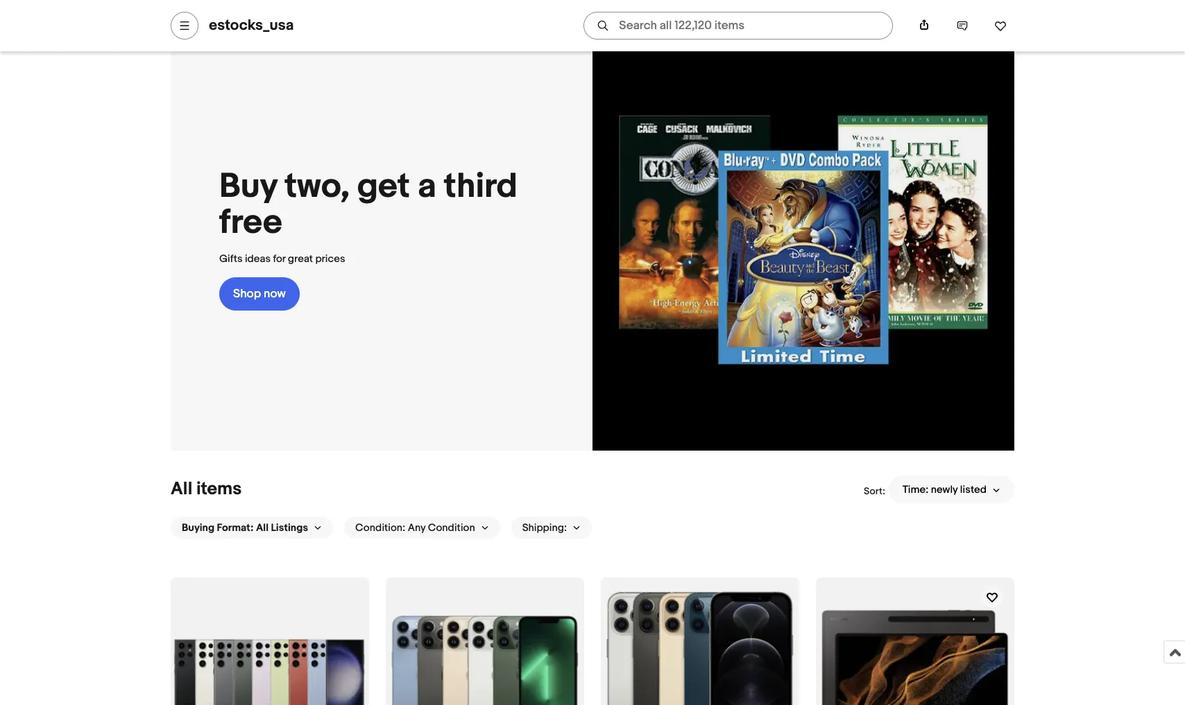 Task type: locate. For each thing, give the bounding box(es) containing it.
buy two, get a third free
[[219, 167, 517, 244]]

buy
[[219, 167, 277, 208]]

shop
[[233, 287, 261, 301]]

two,
[[285, 167, 350, 208]]

get
[[357, 167, 410, 208]]

for
[[273, 253, 286, 266]]

great
[[288, 253, 313, 266]]

third
[[444, 167, 517, 208]]

free
[[219, 203, 282, 244]]

all
[[171, 479, 192, 500], [256, 522, 269, 535]]

1 vertical spatial all
[[256, 522, 269, 535]]

buying format: all listings button
[[171, 517, 333, 539]]

time: newly listed button
[[889, 476, 1014, 504]]

buying
[[182, 522, 215, 535]]

a
[[418, 167, 436, 208]]

all inside popup button
[[256, 522, 269, 535]]

shop now
[[233, 287, 286, 301]]

buy two, get a third free image
[[593, 29, 1014, 451]]

all left items
[[171, 479, 192, 500]]

ideas
[[245, 253, 271, 266]]

shipping:
[[522, 522, 567, 535]]

1 horizontal spatial all
[[256, 522, 269, 535]]

all right format:
[[256, 522, 269, 535]]

condition:
[[355, 522, 405, 535]]

0 vertical spatial all
[[171, 479, 192, 500]]



Task type: describe. For each thing, give the bounding box(es) containing it.
listings
[[271, 522, 308, 535]]

estocks_usa
[[209, 17, 294, 35]]

all items
[[171, 479, 242, 500]]

galaxy tab s8 ultra - 256gb - 12gb ram - graphite - 14.6in - wi-fi - very good : quick view image
[[816, 578, 1014, 706]]

condition
[[428, 522, 475, 535]]

Search all 122,120 items field
[[584, 12, 893, 40]]

items
[[196, 479, 242, 500]]

condition: any condition button
[[344, 517, 500, 539]]

apple iphone 12 pro max - 512gb - all colors - verizon locked - very good : quick view image
[[601, 578, 799, 706]]

save this seller decluttr_store image
[[994, 19, 1007, 32]]

gifts ideas for great prices
[[219, 253, 345, 266]]

shipping: button
[[511, 517, 592, 539]]

format:
[[217, 522, 254, 535]]

prices
[[315, 253, 345, 266]]

any
[[408, 522, 426, 535]]

estocks_usa link
[[209, 17, 294, 35]]

buying format: all listings
[[182, 522, 308, 535]]

0 horizontal spatial all
[[171, 479, 192, 500]]

samsung galaxy s23 ultra - 512gb - all colors - t-mobile - excellent condition : quick view image
[[171, 578, 369, 706]]

now
[[264, 287, 286, 301]]

newly
[[931, 483, 958, 497]]

time:
[[903, 483, 929, 497]]

shop now link
[[219, 278, 300, 311]]

listed
[[960, 483, 987, 497]]

time: newly listed
[[903, 483, 987, 497]]

condition: any condition
[[355, 522, 475, 535]]

gifts
[[219, 253, 243, 266]]

sort:
[[864, 486, 885, 497]]

apple iphone 13 pro max 1tb - all colors - t-mobile locked - very good condition : quick view image
[[386, 578, 584, 706]]



Task type: vqa. For each thing, say whether or not it's contained in the screenshot.
SPEED within the LEGO 76915 PAGANI UTOPIA SPEED CHAMPIONS INSTRUCTIONS ONLY NEW (F8) New $4.45 + shipping Seller with a 100% positive feedback
no



